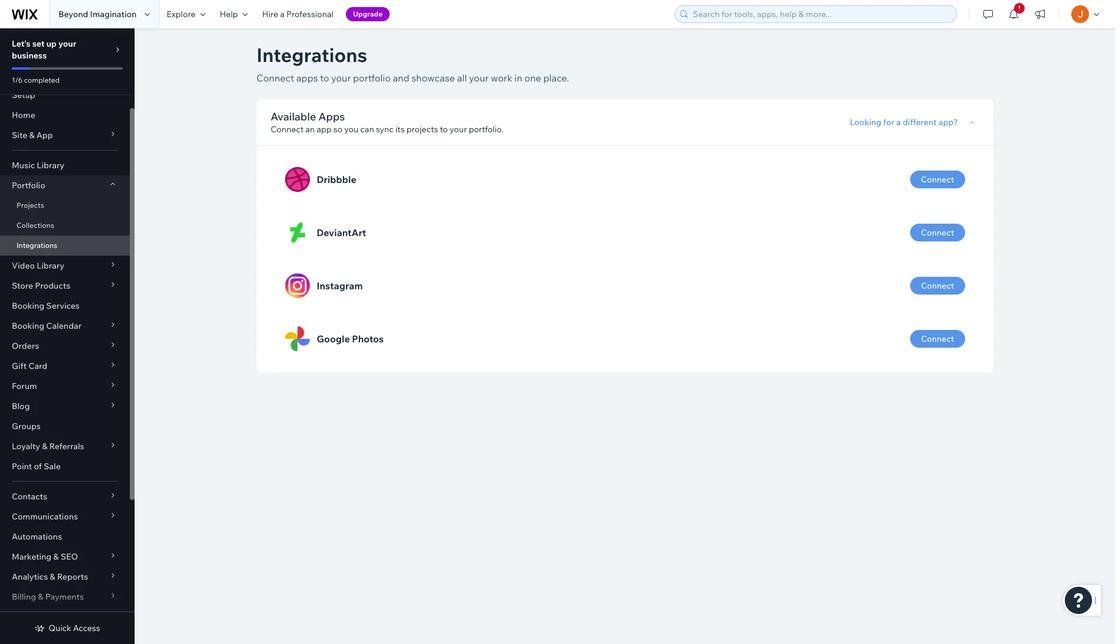 Task type: vqa. For each thing, say whether or not it's contained in the screenshot.
Brand
no



Task type: locate. For each thing, give the bounding box(es) containing it.
your right up
[[58, 38, 76, 49]]

booking up orders
[[12, 321, 44, 331]]

& for analytics
[[50, 571, 55, 582]]

integrations for integrations connect apps to your portfolio and showcase all your work in one place.
[[256, 43, 367, 67]]

connect for deviantart
[[921, 227, 954, 238]]

video
[[12, 260, 35, 271]]

& left seo
[[53, 551, 59, 562]]

booking
[[12, 300, 44, 311], [12, 321, 44, 331]]

dribbble
[[317, 174, 356, 185]]

booking calendar button
[[0, 316, 130, 336]]

2 booking from the top
[[12, 321, 44, 331]]

2 connect button from the top
[[910, 224, 965, 241]]

2 library from the top
[[37, 260, 64, 271]]

library
[[37, 160, 64, 171], [37, 260, 64, 271]]

connect inside integrations connect apps to your portfolio and showcase all your work in one place.
[[256, 72, 294, 84]]

integrations inside integrations connect apps to your portfolio and showcase all your work in one place.
[[256, 43, 367, 67]]

contacts button
[[0, 486, 130, 506]]

loyalty
[[12, 441, 40, 452]]

& for marketing
[[53, 551, 59, 562]]

1 vertical spatial library
[[37, 260, 64, 271]]

1 booking from the top
[[12, 300, 44, 311]]

1 vertical spatial a
[[896, 117, 901, 128]]

1 vertical spatial booking
[[12, 321, 44, 331]]

4 connect button from the top
[[910, 330, 965, 348]]

0 horizontal spatial to
[[320, 72, 329, 84]]

1 vertical spatial integrations
[[17, 241, 57, 250]]

imagination
[[90, 9, 137, 19]]

store products
[[12, 280, 70, 291]]

portfolio
[[12, 180, 45, 191]]

analytics
[[12, 571, 48, 582]]

integrations up apps
[[256, 43, 367, 67]]

apps
[[296, 72, 318, 84]]

billing & payments
[[12, 591, 84, 602]]

1 horizontal spatial to
[[440, 124, 448, 135]]

seo
[[61, 551, 78, 562]]

connect for google photos
[[921, 334, 954, 344]]

let's set up your business
[[12, 38, 76, 61]]

0 vertical spatial to
[[320, 72, 329, 84]]

quick
[[49, 623, 71, 633]]

marketing & seo
[[12, 551, 78, 562]]

0 vertical spatial integrations
[[256, 43, 367, 67]]

booking services link
[[0, 296, 130, 316]]

blog
[[12, 401, 30, 411]]

billing
[[12, 591, 36, 602]]

& right loyalty
[[42, 441, 47, 452]]

connect
[[256, 72, 294, 84], [271, 124, 304, 135], [921, 174, 954, 185], [921, 227, 954, 238], [921, 280, 954, 291], [921, 334, 954, 344]]

sync
[[376, 124, 394, 135]]

orders
[[12, 341, 39, 351]]

booking down store
[[12, 300, 44, 311]]

explore
[[167, 9, 196, 19]]

app?
[[939, 117, 958, 128]]

a right hire
[[280, 9, 285, 19]]

your left portfolio
[[331, 72, 351, 84]]

integrations for integrations
[[17, 241, 57, 250]]

1 library from the top
[[37, 160, 64, 171]]

site & app button
[[0, 125, 130, 145]]

integrations
[[256, 43, 367, 67], [17, 241, 57, 250]]

music library link
[[0, 155, 130, 175]]

services
[[46, 300, 80, 311]]

communications
[[12, 511, 78, 522]]

integrations down collections
[[17, 241, 57, 250]]

upgrade button
[[346, 7, 390, 21]]

to inside integrations connect apps to your portfolio and showcase all your work in one place.
[[320, 72, 329, 84]]

quick access button
[[34, 623, 100, 633]]

library up portfolio dropdown button at top left
[[37, 160, 64, 171]]

hire a professional
[[262, 9, 334, 19]]

set
[[32, 38, 44, 49]]

1 vertical spatial to
[[440, 124, 448, 135]]

groups
[[12, 421, 41, 432]]

so
[[333, 124, 342, 135]]

beyond
[[58, 9, 88, 19]]

access
[[73, 623, 100, 633]]

& right site
[[29, 130, 35, 140]]

you
[[344, 124, 358, 135]]

0 vertical spatial booking
[[12, 300, 44, 311]]

connect inside available apps connect an app so you can sync its projects to your portfolio.
[[271, 124, 304, 135]]

products
[[35, 280, 70, 291]]

marketing & seo button
[[0, 547, 130, 567]]

help
[[220, 9, 238, 19]]

completed
[[24, 76, 60, 84]]

analytics & reports
[[12, 571, 88, 582]]

referrals
[[49, 441, 84, 452]]

integrations inside integrations link
[[17, 241, 57, 250]]

video library button
[[0, 256, 130, 276]]

blog button
[[0, 396, 130, 416]]

gift
[[12, 361, 27, 371]]

home link
[[0, 105, 130, 125]]

to right apps
[[320, 72, 329, 84]]

booking inside dropdown button
[[12, 321, 44, 331]]

hire a professional link
[[255, 0, 341, 28]]

music library
[[12, 160, 64, 171]]

automations link
[[0, 527, 130, 547]]

library up products
[[37, 260, 64, 271]]

connect button for google photos
[[910, 330, 965, 348]]

to right projects
[[440, 124, 448, 135]]

forum
[[12, 381, 37, 391]]

your left portfolio.
[[450, 124, 467, 135]]

0 horizontal spatial a
[[280, 9, 285, 19]]

reports
[[57, 571, 88, 582]]

&
[[29, 130, 35, 140], [42, 441, 47, 452], [53, 551, 59, 562], [50, 571, 55, 582], [38, 591, 43, 602]]

Search for tools, apps, help & more... field
[[689, 6, 953, 22]]

work
[[491, 72, 512, 84]]

apps
[[318, 110, 345, 123]]

connect button for dribbble
[[910, 171, 965, 188]]

a right for
[[896, 117, 901, 128]]

& left reports
[[50, 571, 55, 582]]

0 horizontal spatial integrations
[[17, 241, 57, 250]]

integrations connect apps to your portfolio and showcase all your work in one place.
[[256, 43, 569, 84]]

3 connect button from the top
[[910, 277, 965, 295]]

0 vertical spatial library
[[37, 160, 64, 171]]

a
[[280, 9, 285, 19], [896, 117, 901, 128]]

booking calendar
[[12, 321, 82, 331]]

& right billing
[[38, 591, 43, 602]]

1 horizontal spatial integrations
[[256, 43, 367, 67]]

sale
[[44, 461, 61, 472]]

setup link
[[0, 85, 130, 105]]

your
[[58, 38, 76, 49], [331, 72, 351, 84], [469, 72, 489, 84], [450, 124, 467, 135]]

library inside popup button
[[37, 260, 64, 271]]

projects
[[17, 201, 44, 210]]

marketing
[[12, 551, 51, 562]]

1 connect button from the top
[[910, 171, 965, 188]]

collections link
[[0, 215, 130, 236]]



Task type: describe. For each thing, give the bounding box(es) containing it.
app
[[317, 124, 332, 135]]

hire
[[262, 9, 278, 19]]

forum button
[[0, 376, 130, 396]]

home
[[12, 110, 35, 120]]

point of sale
[[12, 461, 61, 472]]

place.
[[543, 72, 569, 84]]

1/6
[[12, 76, 23, 84]]

help button
[[213, 0, 255, 28]]

point
[[12, 461, 32, 472]]

connect button for deviantart
[[910, 224, 965, 241]]

portfolio button
[[0, 175, 130, 195]]

app
[[36, 130, 53, 140]]

your inside available apps connect an app so you can sync its projects to your portfolio.
[[450, 124, 467, 135]]

quick access
[[49, 623, 100, 633]]

0 vertical spatial a
[[280, 9, 285, 19]]

booking for booking services
[[12, 300, 44, 311]]

and
[[393, 72, 409, 84]]

available
[[271, 110, 316, 123]]

payments
[[45, 591, 84, 602]]

google
[[317, 333, 350, 345]]

library for video library
[[37, 260, 64, 271]]

billing & payments button
[[0, 587, 130, 607]]

in
[[514, 72, 522, 84]]

looking for a different app?
[[850, 117, 958, 128]]

gift card button
[[0, 356, 130, 376]]

1/6 completed
[[12, 76, 60, 84]]

one
[[525, 72, 541, 84]]

photos
[[352, 333, 384, 345]]

calendar
[[46, 321, 82, 331]]

to inside available apps connect an app so you can sync its projects to your portfolio.
[[440, 124, 448, 135]]

analytics & reports button
[[0, 567, 130, 587]]

video library
[[12, 260, 64, 271]]

collections
[[17, 221, 54, 230]]

of
[[34, 461, 42, 472]]

different
[[903, 117, 937, 128]]

google photos
[[317, 333, 384, 345]]

orders button
[[0, 336, 130, 356]]

loyalty & referrals
[[12, 441, 84, 452]]

let's
[[12, 38, 30, 49]]

portfolio
[[353, 72, 391, 84]]

your right all at left
[[469, 72, 489, 84]]

sidebar element
[[0, 28, 135, 644]]

available apps connect an app so you can sync its projects to your portfolio.
[[271, 110, 504, 135]]

site
[[12, 130, 27, 140]]

store products button
[[0, 276, 130, 296]]

& for site
[[29, 130, 35, 140]]

up
[[46, 38, 57, 49]]

projects link
[[0, 195, 130, 215]]

projects
[[407, 124, 438, 135]]

1 horizontal spatial a
[[896, 117, 901, 128]]

card
[[29, 361, 47, 371]]

its
[[395, 124, 405, 135]]

business
[[12, 50, 47, 61]]

music
[[12, 160, 35, 171]]

loyalty & referrals button
[[0, 436, 130, 456]]

all
[[457, 72, 467, 84]]

booking services
[[12, 300, 80, 311]]

library for music library
[[37, 160, 64, 171]]

communications button
[[0, 506, 130, 527]]

store
[[12, 280, 33, 291]]

deviantart
[[317, 227, 366, 238]]

upgrade
[[353, 9, 383, 18]]

connect for instagram
[[921, 280, 954, 291]]

showcase
[[412, 72, 455, 84]]

point of sale link
[[0, 456, 130, 476]]

connect button for instagram
[[910, 277, 965, 295]]

integrations link
[[0, 236, 130, 256]]

& for billing
[[38, 591, 43, 602]]

looking for a different app? button
[[850, 117, 958, 128]]

automations
[[12, 531, 62, 542]]

gift card
[[12, 361, 47, 371]]

an
[[305, 124, 315, 135]]

booking for booking calendar
[[12, 321, 44, 331]]

your inside let's set up your business
[[58, 38, 76, 49]]

& for loyalty
[[42, 441, 47, 452]]

contacts
[[12, 491, 47, 502]]

connect for dribbble
[[921, 174, 954, 185]]

site & app
[[12, 130, 53, 140]]

groups link
[[0, 416, 130, 436]]

can
[[360, 124, 374, 135]]

setup
[[12, 90, 35, 100]]

for
[[883, 117, 894, 128]]

professional
[[286, 9, 334, 19]]



